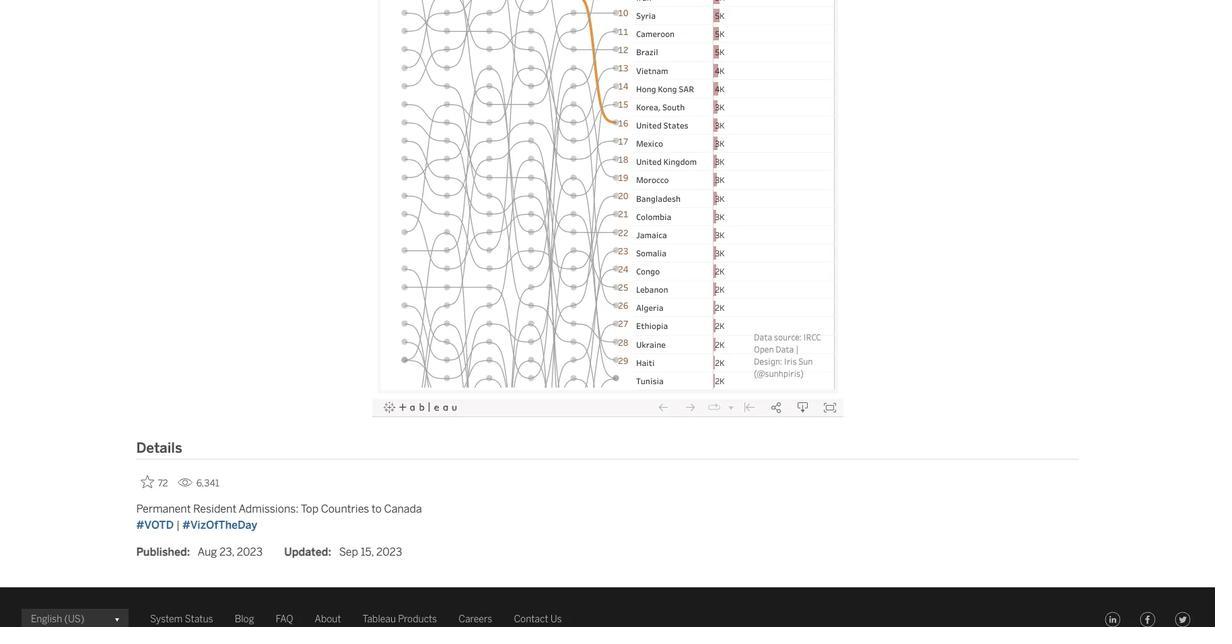 Task type: vqa. For each thing, say whether or not it's contained in the screenshot.
Permanent Resident Admissions: Top Countries to Canada #VOTD | #VizOfTheDay
yes



Task type: locate. For each thing, give the bounding box(es) containing it.
published
[[136, 546, 187, 559]]

1 horizontal spatial :
[[328, 546, 331, 559]]

2023 right 15,
[[376, 546, 402, 559]]

updated
[[284, 546, 328, 559]]

selected language element
[[31, 609, 119, 628]]

1 2023 from the left
[[237, 546, 263, 559]]

72
[[158, 478, 168, 489]]

6,341
[[196, 478, 219, 489]]

blog
[[235, 614, 254, 625]]

15,
[[361, 546, 374, 559]]

1 : from the left
[[187, 546, 190, 559]]

faq
[[276, 614, 293, 625]]

permanent resident admissions: top countries to canada #votd | #vizoftheday
[[136, 503, 422, 532]]

0 horizontal spatial :
[[187, 546, 190, 559]]

: left the sep
[[328, 546, 331, 559]]

2023
[[237, 546, 263, 559], [376, 546, 402, 559]]

#vizoftheday
[[182, 519, 257, 532]]

aug
[[198, 546, 217, 559]]

sep 15, 2023
[[339, 546, 402, 559]]

english (us)
[[31, 614, 84, 625]]

status
[[185, 614, 213, 625]]

: left "aug"
[[187, 546, 190, 559]]

1 horizontal spatial 2023
[[376, 546, 402, 559]]

0 horizontal spatial 2023
[[237, 546, 263, 559]]

Add Favorite button
[[136, 471, 172, 493]]

about link
[[315, 612, 341, 628]]

aug 23, 2023
[[198, 546, 263, 559]]

: for published
[[187, 546, 190, 559]]

blog link
[[235, 612, 254, 628]]

contact us
[[514, 614, 562, 625]]

23,
[[219, 546, 234, 559]]

us
[[551, 614, 562, 625]]

6,341 views element
[[172, 473, 225, 495]]

2 : from the left
[[328, 546, 331, 559]]

system status
[[150, 614, 213, 625]]

permanent
[[136, 503, 191, 516]]

:
[[187, 546, 190, 559], [328, 546, 331, 559]]

: for updated
[[328, 546, 331, 559]]

canada
[[384, 503, 422, 516]]

#votd
[[136, 519, 174, 532]]

updated :
[[284, 546, 331, 559]]

about
[[315, 614, 341, 625]]

contact us link
[[514, 612, 562, 628]]

2023 for aug 23, 2023
[[237, 546, 263, 559]]

2023 right 23,
[[237, 546, 263, 559]]

2 2023 from the left
[[376, 546, 402, 559]]



Task type: describe. For each thing, give the bounding box(es) containing it.
|
[[176, 519, 180, 532]]

published :
[[136, 546, 190, 559]]

sep
[[339, 546, 358, 559]]

faq link
[[276, 612, 293, 628]]

tableau products link
[[363, 612, 437, 628]]

careers
[[459, 614, 492, 625]]

careers link
[[459, 612, 492, 628]]

english
[[31, 614, 62, 625]]

contact
[[514, 614, 548, 625]]

#votd link
[[136, 519, 174, 532]]

tableau products
[[363, 614, 437, 625]]

details
[[136, 440, 182, 456]]

top
[[301, 503, 319, 516]]

2023 for sep 15, 2023
[[376, 546, 402, 559]]

to
[[372, 503, 382, 516]]

products
[[398, 614, 437, 625]]

(us)
[[64, 614, 84, 625]]

resident
[[193, 503, 236, 516]]

tableau
[[363, 614, 396, 625]]

countries
[[321, 503, 369, 516]]

system status link
[[150, 612, 213, 628]]

#vizoftheday link
[[182, 519, 257, 532]]

admissions:
[[239, 503, 299, 516]]

system
[[150, 614, 183, 625]]



